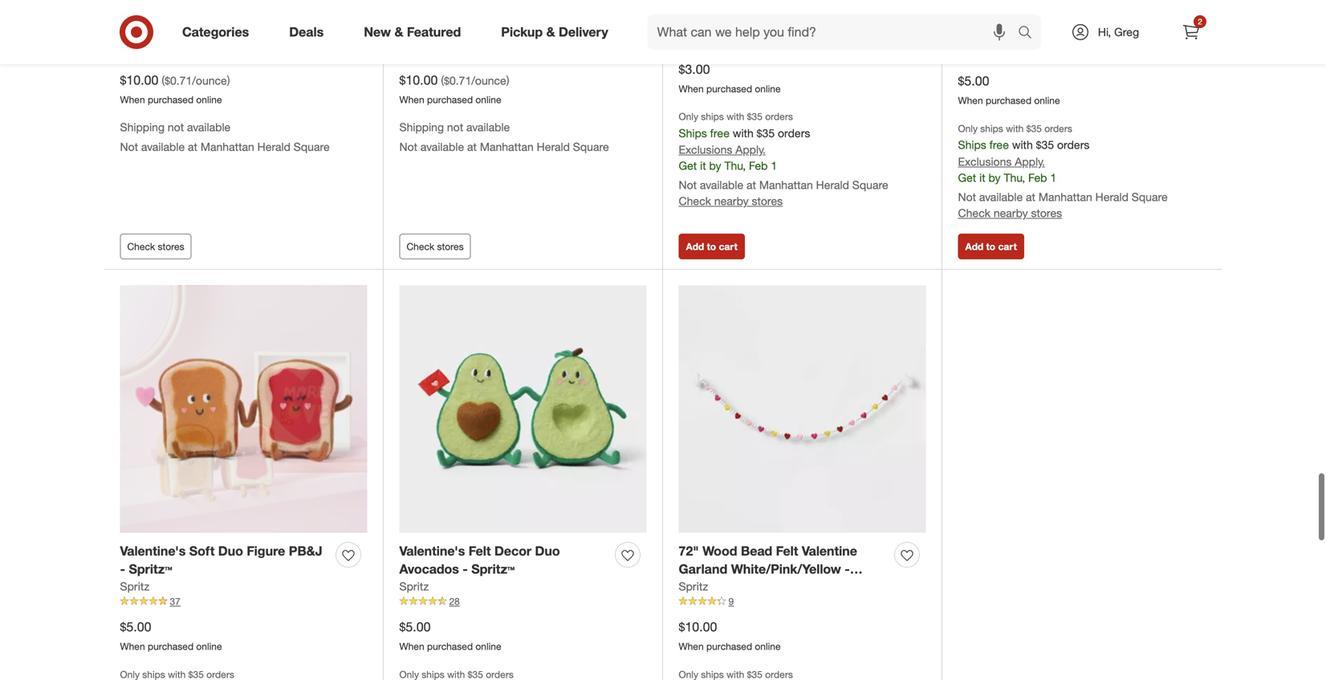 Task type: describe. For each thing, give the bounding box(es) containing it.
duo inside valentine's soft duo figure pb&j - spritz™
[[218, 533, 243, 548]]

when inside $3.00 when purchased online
[[679, 72, 704, 84]]

only ships with $35 orders for valentine's felt decor duo avocados - spritz™
[[400, 658, 514, 670]]

spritz™ for wreath
[[1066, 5, 1110, 21]]

shipping for threshold link corresponding to first check stores "button"
[[120, 110, 165, 124]]

featured
[[407, 24, 461, 40]]

manhattan inside ships free with $35 orders exclusions apply. get it by thu, feb 1 not available at manhattan herald square check nearby stores
[[760, 168, 813, 182]]

$5.00 for valentine's soft duo figure pb&j - spritz™
[[120, 609, 151, 625]]

nearby inside only ships with $35 orders ships free with $35 orders exclusions apply. get it by thu, feb 1 not available at manhattan herald square check nearby stores
[[994, 195, 1028, 209]]

ships for valentine's soft duo figure pb&j - spritz™
[[142, 658, 165, 670]]

valentine's for valentine's soft duo figure pb&j - spritz™
[[120, 533, 186, 548]]

41 for $5.00
[[1008, 39, 1019, 51]]

$5.00 for valentine's felt wreath hearts pink/red/white - spritz™
[[958, 63, 990, 78]]

soft
[[189, 533, 215, 548]]

$3.00
[[679, 51, 710, 67]]

pickup
[[501, 24, 543, 40]]

manhattan inside only ships with $35 orders ships free with $35 orders exclusions apply. get it by thu, feb 1 not available at manhattan herald square check nearby stores
[[1039, 179, 1093, 193]]

0 horizontal spatial exclusions apply. button
[[679, 131, 766, 147]]

online inside $3.00 when purchased online
[[755, 72, 781, 84]]

41 link for $3.00
[[679, 26, 926, 40]]

only ships with $35 orders for 72" wood bead felt valentine garland white/pink/yellow - spritz™
[[679, 658, 793, 670]]

hi,
[[1099, 25, 1112, 39]]

2
[[1198, 16, 1203, 27]]

cart for $5.00
[[999, 230, 1017, 242]]

14 link
[[400, 37, 647, 51]]

new & featured
[[364, 24, 461, 40]]

check inside ships free with $35 orders exclusions apply. get it by thu, feb 1 not available at manhattan herald square check nearby stores
[[679, 184, 711, 198]]

$10.00 ( $0.71 /ounce ) when purchased online for threshold link corresponding to first check stores "button"
[[120, 62, 230, 95]]

duo inside the valentine's felt decor duo avocados - spritz™
[[535, 533, 560, 548]]

new & featured link
[[350, 14, 481, 50]]

figure
[[247, 533, 285, 548]]

thu, inside only ships with $35 orders ships free with $35 orders exclusions apply. get it by thu, feb 1 not available at manhattan herald square check nearby stores
[[1004, 160, 1026, 174]]

spritz link for valentine's soft duo figure pb&j - spritz™
[[120, 568, 150, 584]]

avocados
[[400, 551, 459, 567]]

apply. inside ships free with $35 orders exclusions apply. get it by thu, feb 1 not available at manhattan herald square check nearby stores
[[736, 132, 766, 146]]

by inside only ships with $35 orders ships free with $35 orders exclusions apply. get it by thu, feb 1 not available at manhattan herald square check nearby stores
[[989, 160, 1001, 174]]

get inside ships free with $35 orders exclusions apply. get it by thu, feb 1 not available at manhattan herald square check nearby stores
[[679, 148, 697, 162]]

What can we help you find? suggestions appear below search field
[[648, 14, 1022, 50]]

square inside ships free with $35 orders exclusions apply. get it by thu, feb 1 not available at manhattan herald square check nearby stores
[[853, 168, 889, 182]]

not for threshold link corresponding to first check stores "button"
[[168, 110, 184, 124]]

to for $5.00
[[987, 230, 996, 242]]

search
[[1011, 26, 1050, 41]]

categories link
[[169, 14, 269, 50]]

add to cart for $5.00
[[966, 230, 1017, 242]]

only inside only ships with $35 orders ships free with $35 orders exclusions apply. get it by thu, feb 1 not available at manhattan herald square check nearby stores
[[958, 112, 978, 124]]

valentine's for valentine's felt wreath hearts pink/red/white - spritz™
[[958, 0, 1024, 2]]

at inside ships free with $35 orders exclusions apply. get it by thu, feb 1 not available at manhattan herald square check nearby stores
[[747, 168, 756, 182]]

felt for decor
[[469, 533, 491, 548]]

available inside ships free with $35 orders exclusions apply. get it by thu, feb 1 not available at manhattan herald square check nearby stores
[[700, 168, 744, 182]]

72"
[[679, 533, 699, 548]]

feb inside ships free with $35 orders exclusions apply. get it by thu, feb 1 not available at manhattan herald square check nearby stores
[[749, 148, 768, 162]]

herald inside ships free with $35 orders exclusions apply. get it by thu, feb 1 not available at manhattan herald square check nearby stores
[[816, 168, 850, 182]]

valentine's felt decor duo avocados - spritz™ link
[[400, 532, 609, 568]]

2 check stores button from the left
[[400, 223, 471, 249]]

shipping for threshold link corresponding to first check stores "button" from the right
[[400, 110, 444, 124]]

hi, greg
[[1099, 25, 1140, 39]]

wreath
[[1054, 0, 1097, 2]]

valentine's felt wreath hearts pink/red/white - spritz™ link
[[958, 0, 1169, 22]]

pickup & delivery link
[[488, 14, 629, 50]]

search button
[[1011, 14, 1050, 53]]

3-
[[120, 0, 132, 1]]

online inside the $10.00 when purchased online
[[755, 630, 781, 642]]

in
[[289, 0, 300, 1]]

& for pickup
[[547, 24, 555, 40]]

check stores for first check stores "button"
[[127, 230, 184, 242]]

ships free with $35 orders exclusions apply. get it by thu, feb 1 not available at manhattan herald square check nearby stores
[[679, 116, 889, 198]]

hearts inside 3-wick 14oz candle hearts in blocks wild berries and verbena - threshold™
[[244, 0, 286, 1]]

threshold for threshold
[[120, 22, 170, 36]]

valentine's felt wreath hearts pink/red/white - spritz™
[[958, 0, 1142, 21]]

only for valentine's soft duo figure pb&j - spritz™
[[120, 658, 140, 670]]

stores inside ships free with $35 orders exclusions apply. get it by thu, feb 1 not available at manhattan herald square check nearby stores
[[752, 184, 783, 198]]

threshold 14
[[400, 22, 460, 50]]

- for avocados
[[463, 551, 468, 567]]

- inside 3-wick 14oz candle hearts in blocks wild berries and verbena - threshold™
[[323, 4, 328, 20]]

to for $3.00
[[707, 230, 716, 242]]

free inside ships free with $35 orders exclusions apply. get it by thu, feb 1 not available at manhattan herald square check nearby stores
[[710, 116, 730, 130]]

14oz
[[166, 0, 194, 1]]

/ounce for first check stores "button" from the right
[[472, 63, 507, 77]]

candle
[[198, 0, 241, 1]]

purchased inside the $10.00 when purchased online
[[707, 630, 753, 642]]

ships inside ships free with $35 orders exclusions apply. get it by thu, feb 1 not available at manhattan herald square check nearby stores
[[679, 116, 707, 130]]

it inside ships free with $35 orders exclusions apply. get it by thu, feb 1 not available at manhattan herald square check nearby stores
[[700, 148, 706, 162]]

valentine
[[802, 533, 858, 548]]

not for threshold link corresponding to first check stores "button" from the right
[[447, 110, 463, 124]]

exclusions inside ships free with $35 orders exclusions apply. get it by thu, feb 1 not available at manhattan herald square check nearby stores
[[679, 132, 733, 146]]

$5.00 when purchased online for valentine's soft duo figure pb&j - spritz™
[[120, 609, 222, 642]]

- for pink/red/white
[[1058, 5, 1063, 21]]

add to cart button for $3.00
[[679, 223, 745, 249]]

new
[[364, 24, 391, 40]]

pink/red/white
[[958, 5, 1054, 21]]

$5.00 when purchased online for valentine's felt wreath hearts pink/red/white - spritz™
[[958, 63, 1061, 96]]

only for 72" wood bead felt valentine garland white/pink/yellow - spritz™
[[679, 658, 699, 670]]

) for threshold link corresponding to first check stores "button" from the right
[[507, 63, 510, 77]]

not inside ships free with $35 orders exclusions apply. get it by thu, feb 1 not available at manhattan herald square check nearby stores
[[679, 168, 697, 182]]

verbena
[[269, 4, 319, 20]]

spritz link for valentine's felt decor duo avocados - spritz™
[[400, 568, 429, 584]]

14
[[449, 38, 460, 50]]

available inside only ships with $35 orders ships free with $35 orders exclusions apply. get it by thu, feb 1 not available at manhattan herald square check nearby stores
[[980, 179, 1023, 193]]

spritz link for 72" wood bead felt valentine garland white/pink/yellow - spritz™
[[679, 568, 708, 584]]

square inside only ships with $35 orders ships free with $35 orders exclusions apply. get it by thu, feb 1 not available at manhattan herald square check nearby stores
[[1132, 179, 1168, 193]]

shipping not available not available at manhattan herald square for first check stores "button"
[[120, 110, 330, 144]]

greg
[[1115, 25, 1140, 39]]

herald inside only ships with $35 orders ships free with $35 orders exclusions apply. get it by thu, feb 1 not available at manhattan herald square check nearby stores
[[1096, 179, 1129, 193]]

1 horizontal spatial exclusions apply. button
[[958, 143, 1045, 159]]



Task type: locate. For each thing, give the bounding box(es) containing it.
$10.00 ( $0.71 /ounce ) when purchased online
[[120, 62, 230, 95], [400, 62, 510, 95]]

spritz™ inside 72" wood bead felt valentine garland white/pink/yellow - spritz™
[[679, 569, 722, 585]]

stores inside only ships with $35 orders ships free with $35 orders exclusions apply. get it by thu, feb 1 not available at manhattan herald square check nearby stores
[[1032, 195, 1063, 209]]

when
[[679, 72, 704, 84], [120, 83, 145, 95], [400, 83, 425, 95], [958, 84, 984, 96], [120, 630, 145, 642], [400, 630, 425, 642], [679, 630, 704, 642]]

valentine's inside the valentine's felt decor duo avocados - spritz™
[[400, 533, 465, 548]]

only ships with $35 orders ships free with $35 orders exclusions apply. get it by thu, feb 1 not available at manhattan herald square check nearby stores
[[958, 112, 1168, 209]]

add for $3.00
[[686, 230, 705, 242]]

(
[[162, 63, 165, 77], [441, 63, 444, 77]]

wild
[[165, 4, 191, 20]]

threshold link
[[120, 21, 170, 37], [400, 21, 450, 37]]

$0.71 down the threshold™
[[165, 63, 192, 77]]

felt for wreath
[[1028, 0, 1050, 2]]

nearby
[[715, 184, 749, 198], [994, 195, 1028, 209]]

72" wood bead felt valentine garland white/pink/yellow - spritz™ image
[[679, 275, 926, 522], [679, 275, 926, 522]]

1 horizontal spatial duo
[[535, 533, 560, 548]]

1 add from the left
[[686, 230, 705, 242]]

shipping not available not available at manhattan herald square
[[120, 110, 330, 144], [400, 110, 609, 144]]

41
[[729, 27, 740, 39], [1008, 39, 1019, 51]]

threshold down blocks
[[120, 22, 170, 36]]

0 horizontal spatial hearts
[[244, 0, 286, 1]]

1 to from the left
[[707, 230, 716, 242]]

only ships with $35 orders
[[120, 658, 234, 670], [400, 658, 514, 670], [679, 658, 793, 670]]

thu,
[[725, 148, 746, 162], [1004, 160, 1026, 174]]

delivery
[[559, 24, 608, 40]]

$3.00 when purchased online
[[679, 51, 781, 84]]

$10.00 down garland
[[679, 609, 717, 625]]

spritz
[[679, 11, 708, 25], [120, 569, 150, 583], [400, 569, 429, 583], [679, 569, 708, 583]]

$5.00 when purchased online
[[958, 63, 1061, 96], [120, 609, 222, 642], [400, 609, 502, 642]]

1 horizontal spatial $5.00 when purchased online
[[400, 609, 502, 642]]

/ounce for first check stores "button"
[[192, 63, 227, 77]]

0 horizontal spatial check nearby stores button
[[679, 183, 783, 199]]

$0.71 for threshold link corresponding to first check stores "button"
[[165, 63, 192, 77]]

1 duo from the left
[[218, 533, 243, 548]]

41 for $3.00
[[729, 27, 740, 39]]

1 add to cart from the left
[[686, 230, 738, 242]]

0 horizontal spatial felt
[[469, 533, 491, 548]]

purchased inside $3.00 when purchased online
[[707, 72, 753, 84]]

1 horizontal spatial it
[[980, 160, 986, 174]]

0 horizontal spatial by
[[710, 148, 722, 162]]

2 check stores from the left
[[407, 230, 464, 242]]

purchased
[[707, 72, 753, 84], [148, 83, 194, 95], [427, 83, 473, 95], [986, 84, 1032, 96], [148, 630, 194, 642], [427, 630, 473, 642], [707, 630, 753, 642]]

wick
[[132, 0, 162, 1]]

cart
[[719, 230, 738, 242], [999, 230, 1017, 242]]

stores
[[752, 184, 783, 198], [1032, 195, 1063, 209], [158, 230, 184, 242], [437, 230, 464, 242]]

0 horizontal spatial $10.00 ( $0.71 /ounce ) when purchased online
[[120, 62, 230, 95]]

0 horizontal spatial cart
[[719, 230, 738, 242]]

1 horizontal spatial threshold
[[400, 22, 450, 36]]

spritz for valentine's soft duo figure pb&j - spritz™
[[120, 569, 150, 583]]

0 horizontal spatial ships
[[679, 116, 707, 130]]

41 link down valentine's felt wreath hearts pink/red/white - spritz™ link
[[958, 38, 1207, 52]]

1 horizontal spatial check nearby stores button
[[958, 195, 1063, 211]]

1 horizontal spatial by
[[989, 160, 1001, 174]]

1 check stores button from the left
[[120, 223, 192, 249]]

spritz link
[[679, 10, 708, 26], [120, 568, 150, 584], [400, 568, 429, 584], [679, 568, 708, 584]]

add for $5.00
[[966, 230, 984, 242]]

garland
[[679, 551, 728, 567]]

0 horizontal spatial not
[[168, 110, 184, 124]]

1 horizontal spatial valentine's
[[400, 533, 465, 548]]

check stores button
[[120, 223, 192, 249], [400, 223, 471, 249]]

get inside only ships with $35 orders ships free with $35 orders exclusions apply. get it by thu, feb 1 not available at manhattan herald square check nearby stores
[[958, 160, 977, 174]]

valentine's for valentine's felt decor duo avocados - spritz™
[[400, 533, 465, 548]]

1 horizontal spatial $10.00 ( $0.71 /ounce ) when purchased online
[[400, 62, 510, 95]]

only
[[958, 112, 978, 124], [120, 658, 140, 670], [400, 658, 419, 670], [679, 658, 699, 670]]

threshold link for first check stores "button" from the right
[[400, 21, 450, 37]]

1 horizontal spatial nearby
[[994, 195, 1028, 209]]

1 horizontal spatial add to cart
[[966, 230, 1017, 242]]

wood
[[703, 533, 738, 548]]

$10.00 when purchased online
[[679, 609, 781, 642]]

threshold inside threshold 14
[[400, 22, 450, 36]]

0 horizontal spatial threshold link
[[120, 21, 170, 37]]

&
[[395, 24, 404, 40], [547, 24, 555, 40]]

deals
[[289, 24, 324, 40]]

2 cart from the left
[[999, 230, 1017, 242]]

valentine's soft duo figure pb&j - spritz™ image
[[120, 275, 367, 522], [120, 275, 367, 522]]

0 horizontal spatial )
[[227, 63, 230, 77]]

1 inside only ships with $35 orders ships free with $35 orders exclusions apply. get it by thu, feb 1 not available at manhattan herald square check nearby stores
[[1051, 160, 1057, 174]]

0 horizontal spatial add
[[686, 230, 705, 242]]

valentine's felt decor duo avocados - spritz™
[[400, 533, 560, 567]]

manhattan
[[201, 129, 254, 144], [480, 129, 534, 144], [760, 168, 813, 182], [1039, 179, 1093, 193]]

ships for 72" wood bead felt valentine garland white/pink/yellow - spritz™
[[701, 658, 724, 670]]

with inside ships free with $35 orders exclusions apply. get it by thu, feb 1 not available at manhattan herald square check nearby stores
[[733, 116, 754, 130]]

2 add from the left
[[966, 230, 984, 242]]

$10.00 ( $0.71 /ounce ) when purchased online down the threshold™
[[120, 62, 230, 95]]

1 /ounce from the left
[[192, 63, 227, 77]]

0 horizontal spatial get
[[679, 148, 697, 162]]

it
[[700, 148, 706, 162], [980, 160, 986, 174]]

3 only ships with $35 orders from the left
[[679, 658, 793, 670]]

1 check stores from the left
[[127, 230, 184, 242]]

spritz for 72" wood bead felt valentine garland white/pink/yellow - spritz™
[[679, 569, 708, 583]]

blocks
[[120, 4, 161, 20]]

1 add to cart button from the left
[[679, 223, 745, 249]]

41 link for $5.00
[[958, 38, 1207, 52]]

72" wood bead felt valentine garland white/pink/yellow - spritz™ link
[[679, 532, 889, 585]]

0 horizontal spatial only ships with $35 orders
[[120, 658, 234, 670]]

by
[[710, 148, 722, 162], [989, 160, 1001, 174]]

available
[[187, 110, 231, 124], [467, 110, 510, 124], [141, 129, 185, 144], [421, 129, 464, 144], [700, 168, 744, 182], [980, 179, 1023, 193]]

by inside ships free with $35 orders exclusions apply. get it by thu, feb 1 not available at manhattan herald square check nearby stores
[[710, 148, 722, 162]]

1 threshold link from the left
[[120, 21, 170, 37]]

threshold
[[120, 22, 170, 36], [400, 22, 450, 36]]

$10.00 ( $0.71 /ounce ) when purchased online for threshold link corresponding to first check stores "button" from the right
[[400, 62, 510, 95]]

get
[[679, 148, 697, 162], [958, 160, 977, 174]]

1 inside ships free with $35 orders exclusions apply. get it by thu, feb 1 not available at manhattan herald square check nearby stores
[[771, 148, 777, 162]]

add to cart for $3.00
[[686, 230, 738, 242]]

categories
[[182, 24, 249, 40]]

& right pickup
[[547, 24, 555, 40]]

$0.71
[[165, 63, 192, 77], [444, 63, 472, 77]]

it inside only ships with $35 orders ships free with $35 orders exclusions apply. get it by thu, feb 1 not available at manhattan herald square check nearby stores
[[980, 160, 986, 174]]

1 $10.00 ( $0.71 /ounce ) when purchased online from the left
[[120, 62, 230, 95]]

1 horizontal spatial 1
[[1051, 160, 1057, 174]]

) down 14 link
[[507, 63, 510, 77]]

- inside valentine's felt wreath hearts pink/red/white - spritz™
[[1058, 5, 1063, 21]]

duo right decor
[[535, 533, 560, 548]]

online
[[755, 72, 781, 84], [196, 83, 222, 95], [476, 83, 502, 95], [1035, 84, 1061, 96], [196, 630, 222, 642], [476, 630, 502, 642], [755, 630, 781, 642]]

2 horizontal spatial $10.00
[[679, 609, 717, 625]]

and
[[243, 4, 266, 20]]

0 horizontal spatial &
[[395, 24, 404, 40]]

1 horizontal spatial (
[[441, 63, 444, 77]]

duo
[[218, 533, 243, 548], [535, 533, 560, 548]]

1 horizontal spatial get
[[958, 160, 977, 174]]

at
[[188, 129, 198, 144], [467, 129, 477, 144], [747, 168, 756, 182], [1026, 179, 1036, 193]]

0 horizontal spatial it
[[700, 148, 706, 162]]

deals link
[[276, 14, 344, 50]]

1 shipping not available not available at manhattan herald square from the left
[[120, 110, 330, 144]]

0 horizontal spatial thu,
[[725, 148, 746, 162]]

1 horizontal spatial only ships with $35 orders
[[400, 658, 514, 670]]

threshold for threshold 14
[[400, 22, 450, 36]]

spritz™ inside valentine's soft duo figure pb&j - spritz™
[[129, 551, 172, 567]]

$5.00 when purchased online for valentine's felt decor duo avocados - spritz™
[[400, 609, 502, 642]]

0 horizontal spatial feb
[[749, 148, 768, 162]]

2 only ships with $35 orders from the left
[[400, 658, 514, 670]]

2 & from the left
[[547, 24, 555, 40]]

1 horizontal spatial hearts
[[1100, 0, 1142, 2]]

0 horizontal spatial add to cart button
[[679, 223, 745, 249]]

2 hearts from the left
[[1100, 0, 1142, 2]]

duo right soft
[[218, 533, 243, 548]]

2 horizontal spatial $5.00 when purchased online
[[958, 63, 1061, 96]]

valentine's inside valentine's soft duo figure pb&j - spritz™
[[120, 533, 186, 548]]

exclusions
[[679, 132, 733, 146], [958, 144, 1012, 158]]

feb
[[749, 148, 768, 162], [1029, 160, 1048, 174]]

white/pink/yellow
[[731, 551, 842, 567]]

0 horizontal spatial exclusions
[[679, 132, 733, 146]]

free
[[710, 116, 730, 130], [990, 127, 1009, 141]]

41 down pink/red/white
[[1008, 39, 1019, 51]]

41 link up $3.00 when purchased online
[[679, 26, 926, 40]]

2 horizontal spatial valentine's
[[958, 0, 1024, 2]]

1 horizontal spatial ships
[[958, 127, 987, 141]]

0 horizontal spatial check stores button
[[120, 223, 192, 249]]

2 threshold from the left
[[400, 22, 450, 36]]

check nearby stores button
[[679, 183, 783, 199], [958, 195, 1063, 211]]

0 horizontal spatial apply.
[[736, 132, 766, 146]]

pickup & delivery
[[501, 24, 608, 40]]

check stores
[[127, 230, 184, 242], [407, 230, 464, 242]]

0 horizontal spatial valentine's
[[120, 533, 186, 548]]

threshold link down blocks
[[120, 21, 170, 37]]

0 horizontal spatial shipping
[[120, 110, 165, 124]]

0 horizontal spatial $0.71
[[165, 63, 192, 77]]

orders inside ships free with $35 orders exclusions apply. get it by thu, feb 1 not available at manhattan herald square check nearby stores
[[778, 116, 811, 130]]

add to cart
[[686, 230, 738, 242], [966, 230, 1017, 242]]

$10.00 for 3-wick 14oz candle hearts in blocks wild berries and verbena - threshold™
[[120, 62, 159, 78]]

1 horizontal spatial not
[[447, 110, 463, 124]]

check
[[679, 184, 711, 198], [958, 195, 991, 209], [127, 230, 155, 242], [407, 230, 435, 242]]

ships inside only ships with $35 orders ships free with $35 orders exclusions apply. get it by thu, feb 1 not available at manhattan herald square check nearby stores
[[981, 112, 1004, 124]]

threshold link up 14 at the top left of the page
[[400, 21, 450, 37]]

2 duo from the left
[[535, 533, 560, 548]]

felt inside 72" wood bead felt valentine garland white/pink/yellow - spritz™
[[776, 533, 799, 548]]

0 horizontal spatial 41 link
[[679, 26, 926, 40]]

( down the threshold™
[[162, 63, 165, 77]]

0 horizontal spatial $5.00 when purchased online
[[120, 609, 222, 642]]

$10.00 inside the $10.00 when purchased online
[[679, 609, 717, 625]]

threshold link for first check stores "button"
[[120, 21, 170, 37]]

2 /ounce from the left
[[472, 63, 507, 77]]

not
[[120, 129, 138, 144], [400, 129, 418, 144], [679, 168, 697, 182], [958, 179, 977, 193]]

$10.00
[[120, 62, 159, 78], [400, 62, 438, 78], [679, 609, 717, 625]]

felt up the white/pink/yellow
[[776, 533, 799, 548]]

2 add to cart from the left
[[966, 230, 1017, 242]]

hearts inside valentine's felt wreath hearts pink/red/white - spritz™
[[1100, 0, 1142, 2]]

1 horizontal spatial cart
[[999, 230, 1017, 242]]

nearby inside ships free with $35 orders exclusions apply. get it by thu, feb 1 not available at manhattan herald square check nearby stores
[[715, 184, 749, 198]]

check nearby stores button for left exclusions apply. button
[[679, 183, 783, 199]]

1 horizontal spatial felt
[[776, 533, 799, 548]]

$10.00 for 72" wood bead felt valentine garland white/pink/yellow - spritz™
[[679, 609, 717, 625]]

$5.00
[[958, 63, 990, 78], [120, 609, 151, 625], [400, 609, 431, 625]]

1 horizontal spatial $5.00
[[400, 609, 431, 625]]

valentine's soft duo figure pb&j - spritz™ link
[[120, 532, 330, 568]]

1 $0.71 from the left
[[165, 63, 192, 77]]

3-wick 14oz candle hearts in blocks wild berries and verbena - threshold™ link
[[120, 0, 330, 38]]

$10.00 down the threshold™
[[120, 62, 159, 78]]

1 horizontal spatial $0.71
[[444, 63, 472, 77]]

2 not from the left
[[447, 110, 463, 124]]

1 horizontal spatial &
[[547, 24, 555, 40]]

2 $0.71 from the left
[[444, 63, 472, 77]]

) for threshold link corresponding to first check stores "button"
[[227, 63, 230, 77]]

/ounce down 14 link
[[472, 63, 507, 77]]

decor
[[495, 533, 532, 548]]

1 shipping from the left
[[120, 110, 165, 124]]

2 shipping from the left
[[400, 110, 444, 124]]

0 horizontal spatial duo
[[218, 533, 243, 548]]

1 hearts from the left
[[244, 0, 286, 1]]

valentine's inside valentine's felt wreath hearts pink/red/white - spritz™
[[958, 0, 1024, 2]]

0 horizontal spatial 1
[[771, 148, 777, 162]]

spritz™ for decor
[[472, 551, 515, 567]]

valentine's felt decor duo avocados - spritz™ image
[[400, 275, 647, 522], [400, 275, 647, 522]]

spritz™ inside valentine's felt wreath hearts pink/red/white - spritz™
[[1066, 5, 1110, 21]]

spritz™ inside the valentine's felt decor duo avocados - spritz™
[[472, 551, 515, 567]]

thu, inside ships free with $35 orders exclusions apply. get it by thu, feb 1 not available at manhattan herald square check nearby stores
[[725, 148, 746, 162]]

2 horizontal spatial only ships with $35 orders
[[679, 658, 793, 670]]

2 horizontal spatial $5.00
[[958, 63, 990, 78]]

spritz™
[[1066, 5, 1110, 21], [129, 551, 172, 567], [472, 551, 515, 567], [679, 569, 722, 585]]

1 horizontal spatial check stores
[[407, 230, 464, 242]]

only ships with $35 orders for valentine's soft duo figure pb&j - spritz™
[[120, 658, 234, 670]]

0 horizontal spatial add to cart
[[686, 230, 738, 242]]

1 not from the left
[[168, 110, 184, 124]]

0 horizontal spatial to
[[707, 230, 716, 242]]

spritz for valentine's felt decor duo avocados - spritz™
[[400, 569, 429, 583]]

( down threshold 14 at the left top of the page
[[441, 63, 444, 77]]

0 horizontal spatial shipping not available not available at manhattan herald square
[[120, 110, 330, 144]]

only for valentine's felt decor duo avocados - spritz™
[[400, 658, 419, 670]]

1 horizontal spatial add to cart button
[[958, 223, 1025, 249]]

1 cart from the left
[[719, 230, 738, 242]]

2 to from the left
[[987, 230, 996, 242]]

add to cart button
[[679, 223, 745, 249], [958, 223, 1025, 249]]

1 horizontal spatial /ounce
[[472, 63, 507, 77]]

1 horizontal spatial )
[[507, 63, 510, 77]]

felt up search
[[1028, 0, 1050, 2]]

1 ) from the left
[[227, 63, 230, 77]]

shipping not available not available at manhattan herald square for first check stores "button" from the right
[[400, 110, 609, 144]]

$5.00 for valentine's felt decor duo avocados - spritz™
[[400, 609, 431, 625]]

/ounce
[[192, 63, 227, 77], [472, 63, 507, 77]]

2 threshold link from the left
[[400, 21, 450, 37]]

/ounce down categories
[[192, 63, 227, 77]]

1 horizontal spatial apply.
[[1015, 144, 1045, 158]]

1 horizontal spatial free
[[990, 127, 1009, 141]]

2 $10.00 ( $0.71 /ounce ) when purchased online from the left
[[400, 62, 510, 95]]

threshold™
[[120, 23, 189, 38]]

ships inside only ships with $35 orders ships free with $35 orders exclusions apply. get it by thu, feb 1 not available at manhattan herald square check nearby stores
[[958, 127, 987, 141]]

$0.71 down 14 at the top left of the page
[[444, 63, 472, 77]]

2 horizontal spatial felt
[[1028, 0, 1050, 2]]

0 horizontal spatial nearby
[[715, 184, 749, 198]]

2 ( from the left
[[441, 63, 444, 77]]

1 threshold from the left
[[120, 22, 170, 36]]

1 horizontal spatial $10.00
[[400, 62, 438, 78]]

$10.00 down threshold 14 at the left top of the page
[[400, 62, 438, 78]]

& for new
[[395, 24, 404, 40]]

pb&j
[[289, 533, 323, 548]]

-
[[323, 4, 328, 20], [1058, 5, 1063, 21], [120, 551, 125, 567], [463, 551, 468, 567], [845, 551, 850, 567]]

1 horizontal spatial check stores button
[[400, 223, 471, 249]]

felt inside valentine's felt wreath hearts pink/red/white - spritz™
[[1028, 0, 1050, 2]]

1 horizontal spatial to
[[987, 230, 996, 242]]

1 & from the left
[[395, 24, 404, 40]]

2 ) from the left
[[507, 63, 510, 77]]

0 horizontal spatial (
[[162, 63, 165, 77]]

free inside only ships with $35 orders ships free with $35 orders exclusions apply. get it by thu, feb 1 not available at manhattan herald square check nearby stores
[[990, 127, 1009, 141]]

2 add to cart button from the left
[[958, 223, 1025, 249]]

hearts up the hi, greg
[[1100, 0, 1142, 2]]

herald
[[258, 129, 291, 144], [537, 129, 570, 144], [816, 168, 850, 182], [1096, 179, 1129, 193]]

1 horizontal spatial shipping
[[400, 110, 444, 124]]

$0.71 for threshold link corresponding to first check stores "button" from the right
[[444, 63, 472, 77]]

at inside only ships with $35 orders ships free with $35 orders exclusions apply. get it by thu, feb 1 not available at manhattan herald square check nearby stores
[[1026, 179, 1036, 193]]

)
[[227, 63, 230, 77], [507, 63, 510, 77]]

1 horizontal spatial add
[[966, 230, 984, 242]]

berries
[[195, 4, 239, 20]]

check inside only ships with $35 orders ships free with $35 orders exclusions apply. get it by thu, feb 1 not available at manhattan herald square check nearby stores
[[958, 195, 991, 209]]

not inside only ships with $35 orders ships free with $35 orders exclusions apply. get it by thu, feb 1 not available at manhattan herald square check nearby stores
[[958, 179, 977, 193]]

1 horizontal spatial 41 link
[[958, 38, 1207, 52]]

add to cart button for $5.00
[[958, 223, 1025, 249]]

1 horizontal spatial threshold link
[[400, 21, 450, 37]]

0 horizontal spatial /ounce
[[192, 63, 227, 77]]

1 ( from the left
[[162, 63, 165, 77]]

72" wood bead felt valentine garland white/pink/yellow - spritz™
[[679, 533, 858, 585]]

1 horizontal spatial thu,
[[1004, 160, 1026, 174]]

add
[[686, 230, 705, 242], [966, 230, 984, 242]]

bead
[[741, 533, 773, 548]]

$35 inside ships free with $35 orders exclusions apply. get it by thu, feb 1 not available at manhattan herald square check nearby stores
[[757, 116, 775, 130]]

2 shipping not available not available at manhattan herald square from the left
[[400, 110, 609, 144]]

ships
[[679, 116, 707, 130], [958, 127, 987, 141]]

& right new
[[395, 24, 404, 40]]

shipping
[[120, 110, 165, 124], [400, 110, 444, 124]]

41 up $3.00 when purchased online
[[729, 27, 740, 39]]

felt inside the valentine's felt decor duo avocados - spritz™
[[469, 533, 491, 548]]

felt
[[1028, 0, 1050, 2], [469, 533, 491, 548], [776, 533, 799, 548]]

hearts up and
[[244, 0, 286, 1]]

3-wick 14oz candle hearts in blocks wild berries and verbena - threshold™
[[120, 0, 328, 38]]

0 horizontal spatial 41
[[729, 27, 740, 39]]

0 horizontal spatial check stores
[[127, 230, 184, 242]]

threshold up 14 at the top left of the page
[[400, 22, 450, 36]]

- inside the valentine's felt decor duo avocados - spritz™
[[463, 551, 468, 567]]

1 horizontal spatial exclusions
[[958, 144, 1012, 158]]

- inside valentine's soft duo figure pb&j - spritz™
[[120, 551, 125, 567]]

1 horizontal spatial shipping not available not available at manhattan herald square
[[400, 110, 609, 144]]

- inside 72" wood bead felt valentine garland white/pink/yellow - spritz™
[[845, 551, 850, 567]]

1 horizontal spatial 41
[[1008, 39, 1019, 51]]

1 only ships with $35 orders from the left
[[120, 658, 234, 670]]

apply. inside only ships with $35 orders ships free with $35 orders exclusions apply. get it by thu, feb 1 not available at manhattan herald square check nearby stores
[[1015, 144, 1045, 158]]

valentine's up avocados
[[400, 533, 465, 548]]

valentine's up pink/red/white
[[958, 0, 1024, 2]]

0 horizontal spatial free
[[710, 116, 730, 130]]

check stores for first check stores "button" from the right
[[407, 230, 464, 242]]

0 horizontal spatial $5.00
[[120, 609, 151, 625]]

valentine's
[[958, 0, 1024, 2], [120, 533, 186, 548], [400, 533, 465, 548]]

hearts
[[244, 0, 286, 1], [1100, 0, 1142, 2]]

exclusions inside only ships with $35 orders ships free with $35 orders exclusions apply. get it by thu, feb 1 not available at manhattan herald square check nearby stores
[[958, 144, 1012, 158]]

- for pb&j
[[120, 551, 125, 567]]

spritz™ for duo
[[129, 551, 172, 567]]

exclusions apply. button
[[679, 131, 766, 147], [958, 143, 1045, 159]]

cart for $3.00
[[719, 230, 738, 242]]

$10.00 ( $0.71 /ounce ) when purchased online down 14 at the top left of the page
[[400, 62, 510, 95]]

when inside the $10.00 when purchased online
[[679, 630, 704, 642]]

check nearby stores button for the rightmost exclusions apply. button
[[958, 195, 1063, 211]]

feb inside only ships with $35 orders ships free with $35 orders exclusions apply. get it by thu, feb 1 not available at manhattan herald square check nearby stores
[[1029, 160, 1048, 174]]

1 horizontal spatial feb
[[1029, 160, 1048, 174]]

) down categories link
[[227, 63, 230, 77]]

valentine's soft duo figure pb&j - spritz™
[[120, 533, 323, 567]]

valentine's left soft
[[120, 533, 186, 548]]

0 horizontal spatial threshold
[[120, 22, 170, 36]]

with
[[1006, 112, 1024, 124], [733, 116, 754, 130], [1013, 127, 1033, 141], [168, 658, 186, 670], [447, 658, 465, 670], [727, 658, 745, 670]]

0 horizontal spatial $10.00
[[120, 62, 159, 78]]

2 link
[[1174, 14, 1209, 50]]

felt left decor
[[469, 533, 491, 548]]

apply.
[[736, 132, 766, 146], [1015, 144, 1045, 158]]

square
[[294, 129, 330, 144], [573, 129, 609, 144], [853, 168, 889, 182], [1132, 179, 1168, 193]]

ships for valentine's felt decor duo avocados - spritz™
[[422, 658, 445, 670]]



Task type: vqa. For each thing, say whether or not it's contained in the screenshot.
greg on the right of page
yes



